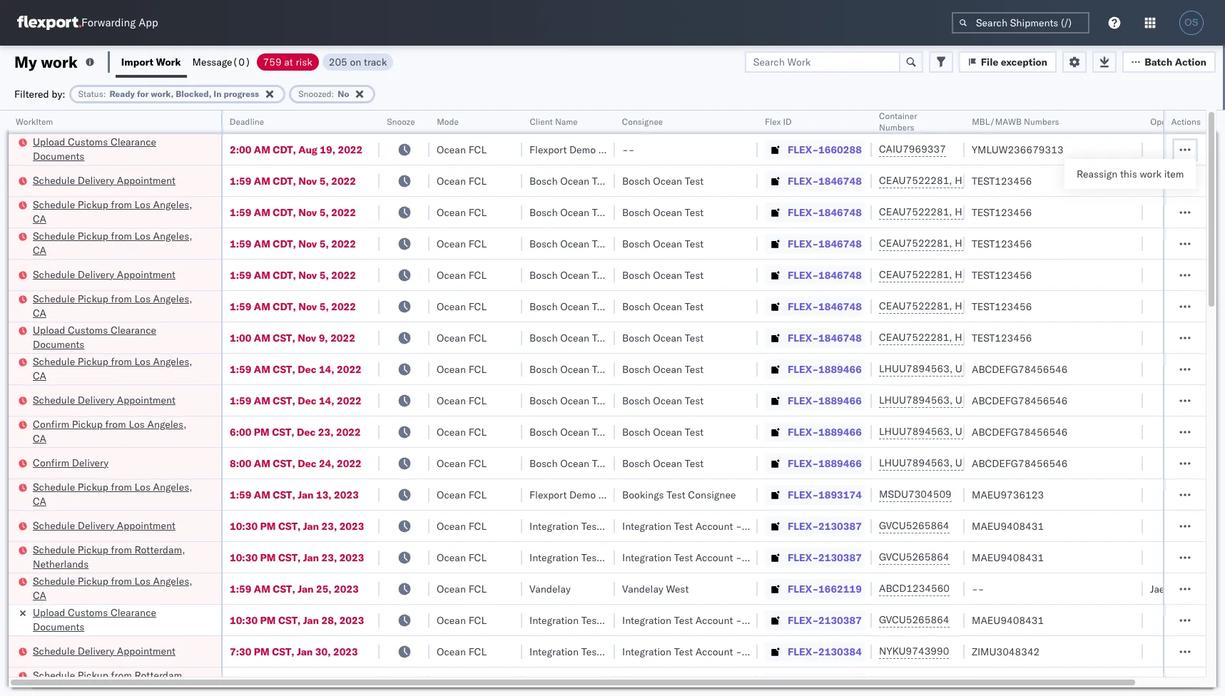 Task type: vqa. For each thing, say whether or not it's contained in the screenshot.
the schedule pickup from los angeles, ca for first Schedule Pickup from Los Angeles, CA link from the top of the page
no



Task type: locate. For each thing, give the bounding box(es) containing it.
23,
[[318, 426, 334, 439], [322, 520, 337, 533], [322, 551, 337, 564]]

upload customs clearance documents button for 1:00 am cst, nov 9, 2022
[[33, 323, 203, 353]]

1 flexport from the top
[[530, 143, 567, 156]]

1 vertical spatial zimu3048342
[[972, 677, 1040, 690]]

5 flex-1846748 from the top
[[788, 300, 862, 313]]

1 horizontal spatial :
[[332, 88, 334, 99]]

schedule delivery appointment for 10:30 pm cst, jan 23, 2023
[[33, 519, 176, 532]]

-- down consignee button
[[622, 143, 635, 156]]

2 schedule pickup from los angeles, ca link from the top
[[33, 229, 203, 257]]

1:59 am cdt, nov 5, 2022 for "schedule delivery appointment" button corresponding to 1:59 am cdt, nov 5, 2022
[[230, 269, 356, 282]]

1 vertical spatial flex-2130387
[[788, 551, 862, 564]]

2 vertical spatial flex-2130387
[[788, 614, 862, 627]]

schedule delivery appointment link for 10:30 pm cst, jan 23, 2023
[[33, 519, 176, 533]]

1 vertical spatial upload customs clearance documents button
[[33, 323, 203, 353]]

1 horizontal spatial work
[[1140, 168, 1162, 181]]

2 vertical spatial customs
[[68, 606, 108, 619]]

from for 4th 'schedule pickup from los angeles, ca' link from the bottom
[[111, 292, 132, 305]]

1:59 am cdt, nov 5, 2022
[[230, 175, 356, 187], [230, 206, 356, 219], [230, 237, 356, 250], [230, 269, 356, 282], [230, 300, 356, 313]]

2 vertical spatial clearance
[[111, 606, 156, 619]]

1 vertical spatial nyku9743990
[[879, 677, 950, 690]]

exception
[[1001, 55, 1048, 68]]

1 vertical spatial rotterdam,
[[135, 669, 185, 682]]

2 vertical spatial 2130387
[[819, 614, 862, 627]]

3 1846748 from the top
[[819, 237, 862, 250]]

4 hlxu6269489, from the top
[[955, 268, 1028, 281]]

upload customs clearance documents for 1:00 am cst, nov 9, 2022
[[33, 324, 156, 351]]

test123456
[[972, 175, 1032, 187], [972, 206, 1032, 219], [972, 237, 1032, 250], [972, 269, 1032, 282], [972, 300, 1032, 313], [972, 332, 1032, 344]]

4 schedule delivery appointment link from the top
[[33, 519, 176, 533]]

schedule
[[33, 174, 75, 187], [33, 198, 75, 211], [33, 230, 75, 242], [33, 268, 75, 281], [33, 292, 75, 305], [33, 355, 75, 368], [33, 394, 75, 407], [33, 481, 75, 494], [33, 519, 75, 532], [33, 544, 75, 556], [33, 575, 75, 588], [33, 645, 75, 658], [33, 669, 75, 682]]

0 horizontal spatial vandelay
[[530, 583, 571, 596]]

10:30 pm cst, jan 23, 2023 up 1:59 am cst, jan 25, 2023
[[230, 551, 364, 564]]

from for 7:30's 'schedule pickup from rotterdam, netherlands' link
[[111, 669, 132, 682]]

1 1:59 am cst, dec 14, 2022 from the top
[[230, 363, 362, 376]]

1889466 for confirm pickup from los angeles, ca
[[819, 426, 862, 439]]

lhuu7894563, uetu5238478 for schedule pickup from los angeles, ca
[[879, 363, 1025, 375]]

schedule pickup from los angeles, ca
[[33, 198, 192, 225], [33, 230, 192, 257], [33, 292, 192, 319], [33, 355, 192, 382], [33, 481, 192, 508], [33, 575, 192, 602]]

1893174
[[819, 489, 862, 501]]

2 fcl from the top
[[469, 175, 487, 187]]

cst, for "schedule delivery appointment" link related to 1:59 am cst, dec 14, 2022
[[273, 394, 295, 407]]

0 vertical spatial 30,
[[315, 646, 331, 659]]

abcdefg78456546 for schedule delivery appointment
[[972, 394, 1068, 407]]

0 vertical spatial 2130387
[[819, 520, 862, 533]]

2 vertical spatial 23,
[[322, 551, 337, 564]]

10 resize handle column header from the left
[[1189, 111, 1206, 697]]

schedule delivery appointment link for 1:59 am cdt, nov 5, 2022
[[33, 267, 176, 282]]

numbers down container
[[879, 122, 915, 133]]

schedule pickup from rotterdam, netherlands link
[[33, 543, 203, 571], [33, 669, 203, 697]]

10:30 down the 1:59 am cst, jan 13, 2023
[[230, 520, 258, 533]]

resize handle column header
[[204, 111, 221, 697], [363, 111, 380, 697], [413, 111, 430, 697], [505, 111, 523, 697], [598, 111, 615, 697], [741, 111, 758, 697], [855, 111, 872, 697], [948, 111, 965, 697], [1126, 111, 1144, 697], [1189, 111, 1206, 697]]

7 ocean fcl from the top
[[437, 332, 487, 344]]

nov
[[299, 175, 317, 187], [299, 206, 317, 219], [299, 237, 317, 250], [299, 269, 317, 282], [299, 300, 317, 313], [298, 332, 316, 344]]

1:59
[[230, 175, 252, 187], [230, 206, 252, 219], [230, 237, 252, 250], [230, 269, 252, 282], [230, 300, 252, 313], [230, 363, 252, 376], [230, 394, 252, 407], [230, 489, 252, 501], [230, 583, 252, 596]]

los inside confirm pickup from los angeles, ca
[[129, 418, 145, 431]]

upload customs clearance documents link for 2:00 am cdt, aug 19, 2022
[[33, 135, 203, 163]]

2 vertical spatial gvcu5265864
[[879, 614, 950, 627]]

1 1889466 from the top
[[819, 363, 862, 376]]

4 schedule from the top
[[33, 268, 75, 281]]

9 1:59 from the top
[[230, 583, 252, 596]]

23, down 13,
[[322, 520, 337, 533]]

2 schedule pickup from los angeles, ca button from the top
[[33, 229, 203, 259]]

2 vertical spatial upload
[[33, 606, 65, 619]]

0 vertical spatial upload
[[33, 135, 65, 148]]

1 vertical spatial 30,
[[315, 677, 331, 690]]

schedule delivery appointment for 1:59 am cdt, nov 5, 2022
[[33, 268, 176, 281]]

pickup inside confirm pickup from los angeles, ca
[[72, 418, 103, 431]]

0 vertical spatial upload customs clearance documents button
[[33, 135, 203, 165]]

2:00 am cdt, aug 19, 2022
[[230, 143, 363, 156]]

1 vertical spatial 14,
[[319, 394, 335, 407]]

2 resize handle column header from the left
[[363, 111, 380, 697]]

10 am from the top
[[254, 457, 270, 470]]

lhuu7894563, uetu5238478 for confirm pickup from los angeles, ca
[[879, 425, 1025, 438]]

delivery inside 'link'
[[72, 457, 109, 469]]

5 integration test account - karl lagerfeld from the top
[[622, 677, 808, 690]]

abcd1234560
[[879, 583, 950, 595]]

los
[[135, 198, 151, 211], [135, 230, 151, 242], [135, 292, 151, 305], [135, 355, 151, 368], [129, 418, 145, 431], [135, 481, 151, 494], [135, 575, 151, 588]]

0 vertical spatial --
[[622, 143, 635, 156]]

flex-1660288 button
[[765, 140, 865, 160], [765, 140, 865, 160]]

abcdefg78456546
[[972, 363, 1068, 376], [972, 394, 1068, 407], [972, 426, 1068, 439], [972, 457, 1068, 470]]

5 schedule pickup from los angeles, ca from the top
[[33, 481, 192, 508]]

2 schedule from the top
[[33, 198, 75, 211]]

1 demo from the top
[[570, 143, 596, 156]]

1 vertical spatial 1:59 am cst, dec 14, 2022
[[230, 394, 362, 407]]

0 vertical spatial gvcu5265864
[[879, 520, 950, 533]]

delivery for 'confirm delivery' button
[[72, 457, 109, 469]]

dec down 1:00 am cst, nov 9, 2022 on the left of page
[[298, 363, 317, 376]]

2 vertical spatial upload customs clearance documents link
[[33, 606, 203, 634]]

1 vertical spatial customs
[[68, 324, 108, 337]]

0 vertical spatial customs
[[68, 135, 108, 148]]

0 vertical spatial flexport demo consignee
[[530, 143, 647, 156]]

: for status
[[103, 88, 106, 99]]

numbers up ymluw236679313
[[1024, 116, 1060, 127]]

2 test123456 from the top
[[972, 206, 1032, 219]]

1 horizontal spatial numbers
[[1024, 116, 1060, 127]]

demo
[[570, 143, 596, 156], [570, 489, 596, 501]]

16 flex- from the top
[[788, 614, 819, 627]]

confirm delivery button
[[33, 456, 109, 472]]

1 vertical spatial gvcu5265864
[[879, 551, 950, 564]]

2 vertical spatial documents
[[33, 621, 84, 634]]

0 vertical spatial 10:30 pm cst, jan 23, 2023
[[230, 520, 364, 533]]

1 vertical spatial 10:30 pm cst, jan 23, 2023
[[230, 551, 364, 564]]

angeles, for confirm pickup from los angeles, ca link
[[147, 418, 187, 431]]

schedule pickup from los angeles, ca for first 'schedule pickup from los angeles, ca' link from the top
[[33, 198, 192, 225]]

: left the no
[[332, 88, 334, 99]]

2 10:30 from the top
[[230, 551, 258, 564]]

confirm
[[33, 418, 69, 431], [33, 457, 69, 469]]

clearance
[[111, 135, 156, 148], [111, 324, 156, 337], [111, 606, 156, 619]]

schedule delivery appointment button for 1:59 am cst, dec 14, 2022
[[33, 393, 176, 409]]

gvcu5265864 for schedule pickup from rotterdam, netherlands
[[879, 551, 950, 564]]

1 flex-1889466 from the top
[[788, 363, 862, 376]]

1889466 for schedule pickup from los angeles, ca
[[819, 363, 862, 376]]

1:59 am cst, dec 14, 2022 up 6:00 pm cst, dec 23, 2022 at the left bottom
[[230, 394, 362, 407]]

from for confirm pickup from los angeles, ca link
[[105, 418, 126, 431]]

account
[[696, 520, 733, 533], [696, 551, 733, 564], [696, 614, 733, 627], [696, 646, 733, 659], [696, 677, 733, 690]]

demo down the name
[[570, 143, 596, 156]]

2 appointment from the top
[[117, 268, 176, 281]]

gvcu5265864 down abcd1234560
[[879, 614, 950, 627]]

3 1:59 from the top
[[230, 237, 252, 250]]

2130387 for schedule delivery appointment
[[819, 520, 862, 533]]

11 schedule from the top
[[33, 575, 75, 588]]

zimu3048342
[[972, 646, 1040, 659], [972, 677, 1040, 690]]

14, up 6:00 pm cst, dec 23, 2022 at the left bottom
[[319, 394, 335, 407]]

3 clearance from the top
[[111, 606, 156, 619]]

1 upload from the top
[[33, 135, 65, 148]]

0 vertical spatial flexport
[[530, 143, 567, 156]]

consignee
[[622, 116, 664, 127], [599, 143, 647, 156], [599, 489, 647, 501], [688, 489, 736, 501]]

-- right abcd1234560
[[972, 583, 985, 596]]

0 vertical spatial flex-2130387
[[788, 520, 862, 533]]

5 integration from the top
[[622, 677, 672, 690]]

flex-2130384
[[788, 646, 862, 659], [788, 677, 862, 690]]

file exception button
[[959, 51, 1057, 72], [959, 51, 1057, 72]]

1 vertical spatial 2130384
[[819, 677, 862, 690]]

1 horizontal spatial vandelay
[[622, 583, 664, 596]]

status : ready for work, blocked, in progress
[[78, 88, 259, 99]]

numbers inside container numbers
[[879, 122, 915, 133]]

1846748 for upload customs clearance documents "link" related to 1:00 am cst, nov 9, 2022
[[819, 332, 862, 344]]

cst, for upload customs clearance documents "link" related to 1:00 am cst, nov 9, 2022
[[273, 332, 295, 344]]

10:30 for schedule delivery appointment
[[230, 520, 258, 533]]

resize handle column header for deadline
[[363, 111, 380, 697]]

dec
[[298, 363, 317, 376], [298, 394, 317, 407], [297, 426, 316, 439], [298, 457, 317, 470]]

2 10:30 pm cst, jan 23, 2023 from the top
[[230, 551, 364, 564]]

1 vertical spatial demo
[[570, 489, 596, 501]]

lagerfeld for 7:30's 'schedule pickup from rotterdam, netherlands' link
[[766, 677, 808, 690]]

1 nyku9743990 from the top
[[879, 645, 950, 658]]

from for 6th 'schedule pickup from los angeles, ca' link
[[111, 575, 132, 588]]

flex-1846748 for upload customs clearance documents "link" related to 1:00 am cst, nov 9, 2022
[[788, 332, 862, 344]]

2 7:30 from the top
[[230, 677, 252, 690]]

schedule pickup from rotterdam, netherlands link for 10:30
[[33, 543, 203, 571]]

hlxu8034992
[[1031, 174, 1101, 187], [1031, 206, 1101, 218], [1031, 237, 1101, 250], [1031, 268, 1101, 281], [1031, 300, 1101, 313], [1031, 331, 1101, 344]]

schedule pickup from los angeles, ca link
[[33, 197, 203, 226], [33, 229, 203, 257], [33, 292, 203, 320], [33, 354, 203, 383], [33, 480, 203, 509], [33, 574, 203, 603]]

:
[[103, 88, 106, 99], [332, 88, 334, 99]]

0 vertical spatial rotterdam,
[[135, 544, 185, 556]]

schedule pickup from rotterdam, netherlands for 10:30 pm cst, jan 23, 2023
[[33, 544, 185, 571]]

0 horizontal spatial work
[[41, 52, 78, 72]]

pickup
[[78, 198, 108, 211], [78, 230, 108, 242], [78, 292, 108, 305], [78, 355, 108, 368], [72, 418, 103, 431], [78, 481, 108, 494], [78, 544, 108, 556], [78, 575, 108, 588], [78, 669, 108, 682]]

6 schedule from the top
[[33, 355, 75, 368]]

gvcu5265864 up abcd1234560
[[879, 551, 950, 564]]

confirm inside 'link'
[[33, 457, 69, 469]]

1 vertical spatial clearance
[[111, 324, 156, 337]]

7 schedule from the top
[[33, 394, 75, 407]]

5 flex- from the top
[[788, 269, 819, 282]]

1 vertical spatial flex-2130384
[[788, 677, 862, 690]]

confirm delivery
[[33, 457, 109, 469]]

10:30 up 1:59 am cst, jan 25, 2023
[[230, 551, 258, 564]]

1 ocean fcl from the top
[[437, 143, 487, 156]]

1 : from the left
[[103, 88, 106, 99]]

23, up 24,
[[318, 426, 334, 439]]

10:30 pm cst, jan 23, 2023 for schedule delivery appointment
[[230, 520, 364, 533]]

1846748 for first 'schedule pickup from los angeles, ca' link from the top
[[819, 206, 862, 219]]

ocean fcl
[[437, 143, 487, 156], [437, 175, 487, 187], [437, 206, 487, 219], [437, 237, 487, 250], [437, 269, 487, 282], [437, 300, 487, 313], [437, 332, 487, 344], [437, 363, 487, 376], [437, 394, 487, 407], [437, 426, 487, 439], [437, 457, 487, 470], [437, 489, 487, 501], [437, 520, 487, 533], [437, 551, 487, 564], [437, 583, 487, 596], [437, 614, 487, 627], [437, 646, 487, 659], [437, 677, 487, 690]]

ca inside confirm pickup from los angeles, ca
[[33, 432, 46, 445]]

1 integration from the top
[[622, 520, 672, 533]]

forwarding app
[[81, 16, 158, 30]]

1:59 for 1:59 am cst, dec 14, 2022 "schedule delivery appointment" button
[[230, 394, 252, 407]]

3 documents from the top
[[33, 621, 84, 634]]

cst, for 7:30's 'schedule pickup from rotterdam, netherlands' link
[[272, 677, 295, 690]]

customs for 2:00 am cdt, aug 19, 2022
[[68, 135, 108, 148]]

0 vertical spatial upload customs clearance documents
[[33, 135, 156, 162]]

2 lhuu7894563, from the top
[[879, 394, 953, 407]]

28,
[[322, 614, 337, 627]]

clearance for 1:00 am cst, nov 9, 2022
[[111, 324, 156, 337]]

5 am from the top
[[254, 269, 270, 282]]

0 vertical spatial clearance
[[111, 135, 156, 148]]

dec for schedule pickup from los angeles, ca
[[298, 363, 317, 376]]

confirm for confirm pickup from los angeles, ca
[[33, 418, 69, 431]]

maeu9408431
[[972, 520, 1044, 533], [972, 551, 1044, 564], [972, 614, 1044, 627]]

los for 4th the schedule pickup from los angeles, ca button from the bottom
[[135, 292, 151, 305]]

23, up 25,
[[322, 551, 337, 564]]

0 vertical spatial confirm
[[33, 418, 69, 431]]

14 fcl from the top
[[469, 551, 487, 564]]

schedule pickup from rotterdam, netherlands link for 7:30
[[33, 669, 203, 697]]

7:30
[[230, 646, 252, 659], [230, 677, 252, 690]]

0 vertical spatial maeu9408431
[[972, 520, 1044, 533]]

resize handle column header for workitem
[[204, 111, 221, 697]]

flex-1846748 for "schedule delivery appointment" link corresponding to 1:59 am cdt, nov 5, 2022
[[788, 269, 862, 282]]

2 14, from the top
[[319, 394, 335, 407]]

lagerfeld for "schedule delivery appointment" link related to 10:30 pm cst, jan 23, 2023
[[766, 520, 808, 533]]

schedule pickup from los angeles, ca for fifth 'schedule pickup from los angeles, ca' link from the bottom of the page
[[33, 230, 192, 257]]

1 integration test account - karl lagerfeld from the top
[[622, 520, 808, 533]]

ceau7522281, for "schedule delivery appointment" button corresponding to 1:59 am cdt, nov 5, 2022
[[879, 268, 953, 281]]

gvcu5265864
[[879, 520, 950, 533], [879, 551, 950, 564], [879, 614, 950, 627]]

1 vertical spatial schedule pickup from rotterdam, netherlands button
[[33, 669, 203, 697]]

numbers inside button
[[1024, 116, 1060, 127]]

flex-2130387 up flex-1662119 on the right bottom of the page
[[788, 551, 862, 564]]

action
[[1176, 55, 1207, 68]]

flex-2130387 down flex-1893174
[[788, 520, 862, 533]]

1 vertical spatial upload customs clearance documents link
[[33, 323, 203, 352]]

demo for -
[[570, 143, 596, 156]]

1 vertical spatial documents
[[33, 338, 84, 351]]

vandelay for vandelay west
[[622, 583, 664, 596]]

0 vertical spatial flex-2130384
[[788, 646, 862, 659]]

pm
[[254, 426, 270, 439], [260, 520, 276, 533], [260, 551, 276, 564], [260, 614, 276, 627], [254, 646, 270, 659], [254, 677, 270, 690]]

0 vertical spatial 1:59 am cst, dec 14, 2022
[[230, 363, 362, 376]]

karl
[[745, 520, 763, 533], [745, 551, 763, 564], [745, 614, 763, 627], [745, 646, 763, 659], [745, 677, 763, 690]]

uetu5238478 for confirm pickup from los angeles, ca
[[956, 425, 1025, 438]]

uetu5238478 for schedule delivery appointment
[[956, 394, 1025, 407]]

Search Shipments (/) text field
[[952, 12, 1090, 34]]

0 vertical spatial schedule pickup from rotterdam, netherlands
[[33, 544, 185, 571]]

1 vertical spatial 7:30 pm cst, jan 30, 2023
[[230, 677, 358, 690]]

dec up 6:00 pm cst, dec 23, 2022 at the left bottom
[[298, 394, 317, 407]]

0 vertical spatial upload customs clearance documents link
[[33, 135, 203, 163]]

10:30 pm cst, jan 23, 2023 for schedule pickup from rotterdam, netherlands
[[230, 551, 364, 564]]

confirm up confirm delivery 'link'
[[33, 418, 69, 431]]

confirm pickup from los angeles, ca link
[[33, 417, 203, 446]]

confirm down confirm pickup from los angeles, ca
[[33, 457, 69, 469]]

1889466
[[819, 363, 862, 376], [819, 394, 862, 407], [819, 426, 862, 439], [819, 457, 862, 470]]

schedule delivery appointment link for 1:59 am cst, dec 14, 2022
[[33, 393, 176, 407]]

pickup for 2nd the schedule pickup from los angeles, ca button from the bottom of the page
[[78, 481, 108, 494]]

1:00
[[230, 332, 252, 344]]

schedule delivery appointment button
[[33, 173, 176, 189], [33, 267, 176, 283], [33, 393, 176, 409], [33, 519, 176, 534], [33, 644, 176, 660]]

8 fcl from the top
[[469, 363, 487, 376]]

0 vertical spatial 23,
[[318, 426, 334, 439]]

pickup for confirm pickup from los angeles, ca button at bottom
[[72, 418, 103, 431]]

west
[[666, 583, 689, 596]]

24,
[[319, 457, 335, 470]]

1 vertical spatial 10:30
[[230, 551, 258, 564]]

from for fifth 'schedule pickup from los angeles, ca' link from the bottom of the page
[[111, 230, 132, 242]]

(0)
[[232, 55, 251, 68]]

3 schedule delivery appointment link from the top
[[33, 393, 176, 407]]

netherlands for 10:30
[[33, 558, 89, 571]]

los for 2nd the schedule pickup from los angeles, ca button from the bottom of the page
[[135, 481, 151, 494]]

reassign
[[1077, 168, 1118, 181]]

hlxu8034992 for first 'schedule pickup from los angeles, ca' link from the top
[[1031, 206, 1101, 218]]

0 vertical spatial schedule pickup from rotterdam, netherlands button
[[33, 543, 203, 573]]

-
[[622, 143, 629, 156], [629, 143, 635, 156], [736, 520, 742, 533], [736, 551, 742, 564], [972, 583, 978, 596], [978, 583, 985, 596], [736, 614, 742, 627], [736, 646, 742, 659], [736, 677, 742, 690]]

for
[[137, 88, 149, 99]]

cdt,
[[273, 143, 296, 156], [273, 175, 296, 187], [273, 206, 296, 219], [273, 237, 296, 250], [273, 269, 296, 282], [273, 300, 296, 313]]

17 flex- from the top
[[788, 646, 819, 659]]

from inside confirm pickup from los angeles, ca
[[105, 418, 126, 431]]

1:59 for first the schedule pickup from los angeles, ca button
[[230, 206, 252, 219]]

2 vertical spatial 10:30
[[230, 614, 258, 627]]

9 am from the top
[[254, 394, 270, 407]]

1 vertical spatial upload customs clearance documents
[[33, 324, 156, 351]]

customs for 1:00 am cst, nov 9, 2022
[[68, 324, 108, 337]]

1:59 am cdt, nov 5, 2022 for first the schedule pickup from los angeles, ca button
[[230, 206, 356, 219]]

1 schedule pickup from los angeles, ca button from the top
[[33, 197, 203, 227]]

1 vertical spatial confirm
[[33, 457, 69, 469]]

1 2130387 from the top
[[819, 520, 862, 533]]

30,
[[315, 646, 331, 659], [315, 677, 331, 690]]

2130387 up 1662119
[[819, 551, 862, 564]]

3 1:59 am cdt, nov 5, 2022 from the top
[[230, 237, 356, 250]]

6 fcl from the top
[[469, 300, 487, 313]]

10:30 down 1:59 am cst, jan 25, 2023
[[230, 614, 258, 627]]

2 integration from the top
[[622, 551, 672, 564]]

8 ocean fcl from the top
[[437, 363, 487, 376]]

1 upload customs clearance documents link from the top
[[33, 135, 203, 163]]

ceau7522281, for first the schedule pickup from los angeles, ca button
[[879, 206, 953, 218]]

flexport demo consignee for bookings
[[530, 489, 647, 501]]

workitem button
[[9, 114, 207, 128]]

gvcu5265864 down msdu7304509
[[879, 520, 950, 533]]

1 vertical spatial 2130387
[[819, 551, 862, 564]]

0 horizontal spatial :
[[103, 88, 106, 99]]

1:59 am cst, dec 14, 2022
[[230, 363, 362, 376], [230, 394, 362, 407]]

0 vertical spatial 7:30
[[230, 646, 252, 659]]

2130387 down 1662119
[[819, 614, 862, 627]]

0 vertical spatial 10:30
[[230, 520, 258, 533]]

10:30 pm cst, jan 23, 2023 down the 1:59 am cst, jan 13, 2023
[[230, 520, 364, 533]]

consignee button
[[615, 114, 744, 128]]

test123456 for upload customs clearance documents "link" related to 1:00 am cst, nov 9, 2022
[[972, 332, 1032, 344]]

2 clearance from the top
[[111, 324, 156, 337]]

2 : from the left
[[332, 88, 334, 99]]

confirm inside confirm pickup from los angeles, ca
[[33, 418, 69, 431]]

account for 'schedule pickup from rotterdam, netherlands' link corresponding to 10:30
[[696, 551, 733, 564]]

1:59 am cst, dec 14, 2022 down 1:00 am cst, nov 9, 2022 on the left of page
[[230, 363, 362, 376]]

1 vertical spatial 7:30
[[230, 677, 252, 690]]

0 vertical spatial demo
[[570, 143, 596, 156]]

mbl/mawb
[[972, 116, 1022, 127]]

2 vertical spatial upload customs clearance documents
[[33, 606, 156, 634]]

14, down 9,
[[319, 363, 335, 376]]

nyku9743990
[[879, 645, 950, 658], [879, 677, 950, 690]]

flex-2130387
[[788, 520, 862, 533], [788, 551, 862, 564], [788, 614, 862, 627]]

18 fcl from the top
[[469, 677, 487, 690]]

resize handle column header for mode
[[505, 111, 523, 697]]

4 resize handle column header from the left
[[505, 111, 523, 697]]

hlxu8034992 for 4th 'schedule pickup from los angeles, ca' link from the bottom
[[1031, 300, 1101, 313]]

cst, for fifth 'schedule pickup from los angeles, ca' link from the top of the page
[[273, 489, 295, 501]]

flex-2130387 for schedule pickup from rotterdam, netherlands
[[788, 551, 862, 564]]

5 ceau7522281, from the top
[[879, 300, 953, 313]]

6 test123456 from the top
[[972, 332, 1032, 344]]

dec for schedule delivery appointment
[[298, 394, 317, 407]]

consignee inside button
[[622, 116, 664, 127]]

1 vertical spatial schedule pickup from rotterdam, netherlands
[[33, 669, 185, 696]]

12 am from the top
[[254, 583, 270, 596]]

forwarding
[[81, 16, 136, 30]]

dec up 8:00 am cst, dec 24, 2022
[[297, 426, 316, 439]]

2 schedule delivery appointment from the top
[[33, 268, 176, 281]]

flex-1846748 button
[[765, 171, 865, 191], [765, 171, 865, 191], [765, 202, 865, 222], [765, 202, 865, 222], [765, 234, 865, 254], [765, 234, 865, 254], [765, 265, 865, 285], [765, 265, 865, 285], [765, 297, 865, 317], [765, 297, 865, 317], [765, 328, 865, 348], [765, 328, 865, 348]]

work right this
[[1140, 168, 1162, 181]]

1 netherlands from the top
[[33, 558, 89, 571]]

3 schedule pickup from los angeles, ca button from the top
[[33, 292, 203, 322]]

1 vertical spatial maeu9408431
[[972, 551, 1044, 564]]

7 ca from the top
[[33, 589, 46, 602]]

2130387 down 1893174
[[819, 520, 862, 533]]

delivery for first "schedule delivery appointment" button from the bottom
[[78, 645, 114, 658]]

5 resize handle column header from the left
[[598, 111, 615, 697]]

15 fcl from the top
[[469, 583, 487, 596]]

vandelay west
[[622, 583, 689, 596]]

0 vertical spatial schedule pickup from rotterdam, netherlands link
[[33, 543, 203, 571]]

2 schedule pickup from rotterdam, netherlands link from the top
[[33, 669, 203, 697]]

1 horizontal spatial --
[[972, 583, 985, 596]]

3 flex-1846748 from the top
[[788, 237, 862, 250]]

4 schedule delivery appointment button from the top
[[33, 519, 176, 534]]

upload customs clearance documents for 2:00 am cdt, aug 19, 2022
[[33, 135, 156, 162]]

8 schedule from the top
[[33, 481, 75, 494]]

1 vertical spatial upload
[[33, 324, 65, 337]]

2 vertical spatial maeu9408431
[[972, 614, 1044, 627]]

cst, for 4th 'schedule pickup from los angeles, ca' link from the top of the page
[[273, 363, 295, 376]]

work up by:
[[41, 52, 78, 72]]

8 1:59 from the top
[[230, 489, 252, 501]]

3 ceau7522281, hlxu6269489, hlxu8034992 from the top
[[879, 237, 1101, 250]]

mode
[[437, 116, 459, 127]]

1 vertical spatial netherlands
[[33, 684, 89, 696]]

os
[[1185, 17, 1199, 28]]

4 1:59 am cdt, nov 5, 2022 from the top
[[230, 269, 356, 282]]

1:59 am cst, jan 25, 2023
[[230, 583, 359, 596]]

3 schedule pickup from los angeles, ca link from the top
[[33, 292, 203, 320]]

1 vertical spatial flexport demo consignee
[[530, 489, 647, 501]]

hlxu6269489,
[[955, 174, 1028, 187], [955, 206, 1028, 218], [955, 237, 1028, 250], [955, 268, 1028, 281], [955, 300, 1028, 313], [955, 331, 1028, 344]]

0 vertical spatial 14,
[[319, 363, 335, 376]]

0 horizontal spatial --
[[622, 143, 635, 156]]

2 5, from the top
[[320, 206, 329, 219]]

maeu9408431 for schedule pickup from rotterdam, netherlands
[[972, 551, 1044, 564]]

bookings test consignee
[[622, 489, 736, 501]]

1 vertical spatial schedule pickup from rotterdam, netherlands link
[[33, 669, 203, 697]]

flex-1846748 for 4th 'schedule pickup from los angeles, ca' link from the bottom
[[788, 300, 862, 313]]

3 resize handle column header from the left
[[413, 111, 430, 697]]

delivery
[[78, 174, 114, 187], [78, 268, 114, 281], [78, 394, 114, 407], [72, 457, 109, 469], [78, 519, 114, 532], [78, 645, 114, 658]]

angeles, inside confirm pickup from los angeles, ca
[[147, 418, 187, 431]]

5 ca from the top
[[33, 432, 46, 445]]

appointment
[[117, 174, 176, 187], [117, 268, 176, 281], [117, 394, 176, 407], [117, 519, 176, 532], [117, 645, 176, 658]]

1 vertical spatial flexport
[[530, 489, 567, 501]]

lhuu7894563, for schedule delivery appointment
[[879, 394, 953, 407]]

0 vertical spatial nyku9743990
[[879, 645, 950, 658]]

25,
[[316, 583, 332, 596]]

0 vertical spatial documents
[[33, 150, 84, 162]]

1 10:30 from the top
[[230, 520, 258, 533]]

0 horizontal spatial numbers
[[879, 122, 915, 133]]

3 test123456 from the top
[[972, 237, 1032, 250]]

integration
[[622, 520, 672, 533], [622, 551, 672, 564], [622, 614, 672, 627], [622, 646, 672, 659], [622, 677, 672, 690]]

8 resize handle column header from the left
[[948, 111, 965, 697]]

9 ocean fcl from the top
[[437, 394, 487, 407]]

0 vertical spatial netherlands
[[33, 558, 89, 571]]

flex-2130387 down flex-1662119 on the right bottom of the page
[[788, 614, 862, 627]]

6 ceau7522281, from the top
[[879, 331, 953, 344]]

confirm for confirm delivery
[[33, 457, 69, 469]]

: left ready
[[103, 88, 106, 99]]

vandelay
[[530, 583, 571, 596], [622, 583, 664, 596]]

delivery for 1st "schedule delivery appointment" button
[[78, 174, 114, 187]]

0 vertical spatial 7:30 pm cst, jan 30, 2023
[[230, 646, 358, 659]]

demo left bookings
[[570, 489, 596, 501]]

schedule for first the schedule pickup from los angeles, ca button
[[33, 198, 75, 211]]

name
[[555, 116, 578, 127]]

schedule for 1st "schedule delivery appointment" button
[[33, 174, 75, 187]]

0 vertical spatial zimu3048342
[[972, 646, 1040, 659]]

delivery for 10:30 pm cst, jan 23, 2023's "schedule delivery appointment" button
[[78, 519, 114, 532]]

upload customs clearance documents button
[[33, 135, 203, 165], [33, 323, 203, 353]]

pickup for third the schedule pickup from los angeles, ca button from the bottom
[[78, 355, 108, 368]]

0 vertical spatial 2130384
[[819, 646, 862, 659]]



Task type: describe. For each thing, give the bounding box(es) containing it.
2 nyku9743990 from the top
[[879, 677, 950, 690]]

18 ocean fcl from the top
[[437, 677, 487, 690]]

account for "schedule delivery appointment" link related to 10:30 pm cst, jan 23, 2023
[[696, 520, 733, 533]]

2 integration test account - karl lagerfeld from the top
[[622, 551, 808, 564]]

1 30, from the top
[[315, 646, 331, 659]]

2 cdt, from the top
[[273, 175, 296, 187]]

track
[[364, 55, 387, 68]]

by:
[[52, 87, 65, 100]]

1 flex- from the top
[[788, 143, 819, 156]]

7 fcl from the top
[[469, 332, 487, 344]]

1 hlxu8034992 from the top
[[1031, 174, 1101, 187]]

1 schedule delivery appointment from the top
[[33, 174, 176, 187]]

confirm pickup from los angeles, ca
[[33, 418, 187, 445]]

8 flex- from the top
[[788, 363, 819, 376]]

1 schedule delivery appointment link from the top
[[33, 173, 176, 187]]

test123456 for fifth 'schedule pickup from los angeles, ca' link from the bottom of the page
[[972, 237, 1032, 250]]

flex-1660288
[[788, 143, 862, 156]]

2 flex- from the top
[[788, 175, 819, 187]]

angeles, for 6th 'schedule pickup from los angeles, ca' link
[[153, 575, 192, 588]]

ceau7522281, for 1:00 am cst, nov 9, 2022's 'upload customs clearance documents' button
[[879, 331, 953, 344]]

3 lagerfeld from the top
[[766, 614, 808, 627]]

operator
[[1151, 116, 1185, 127]]

dec left 24,
[[298, 457, 317, 470]]

Search Work text field
[[745, 51, 901, 72]]

2 am from the top
[[254, 175, 270, 187]]

filtered
[[14, 87, 49, 100]]

8:00
[[230, 457, 252, 470]]

maeu9736123
[[972, 489, 1044, 501]]

schedule delivery appointment button for 1:59 am cdt, nov 5, 2022
[[33, 267, 176, 283]]

forwarding app link
[[17, 16, 158, 30]]

resize handle column header for flex id
[[855, 111, 872, 697]]

0 vertical spatial work
[[41, 52, 78, 72]]

1:59 for 6th the schedule pickup from los angeles, ca button from the top of the page
[[230, 583, 252, 596]]

15 flex- from the top
[[788, 583, 819, 596]]

message
[[192, 55, 232, 68]]

delivery for "schedule delivery appointment" button corresponding to 1:59 am cdt, nov 5, 2022
[[78, 268, 114, 281]]

schedule delivery appointment for 1:59 am cst, dec 14, 2022
[[33, 394, 176, 407]]

4 lhuu7894563, from the top
[[879, 457, 953, 470]]

hlxu8034992 for fifth 'schedule pickup from los angeles, ca' link from the bottom of the page
[[1031, 237, 1101, 250]]

14 ocean fcl from the top
[[437, 551, 487, 564]]

6 ocean fcl from the top
[[437, 300, 487, 313]]

4 schedule pickup from los angeles, ca button from the top
[[33, 354, 203, 384]]

angeles, for fifth 'schedule pickup from los angeles, ca' link from the top of the page
[[153, 481, 192, 494]]

5 hlxu6269489, from the top
[[955, 300, 1028, 313]]

schedule pickup from los angeles, ca for 6th 'schedule pickup from los angeles, ca' link
[[33, 575, 192, 602]]

work
[[156, 55, 181, 68]]

6:00
[[230, 426, 252, 439]]

integration for 'schedule pickup from rotterdam, netherlands' link corresponding to 10:30
[[622, 551, 672, 564]]

5 schedule pickup from los angeles, ca link from the top
[[33, 480, 203, 509]]

import work button
[[116, 46, 187, 78]]

12 ocean fcl from the top
[[437, 489, 487, 501]]

19,
[[320, 143, 336, 156]]

4 lagerfeld from the top
[[766, 646, 808, 659]]

6:00 pm cst, dec 23, 2022
[[230, 426, 361, 439]]

os button
[[1176, 6, 1209, 39]]

risk
[[296, 55, 312, 68]]

1:59 for third the schedule pickup from los angeles, ca button from the bottom
[[230, 363, 252, 376]]

numbers for container numbers
[[879, 122, 915, 133]]

reassign this work item
[[1077, 168, 1185, 181]]

flex-1662119
[[788, 583, 862, 596]]

schedule pickup from rotterdam, netherlands button for 10:30 pm cst, jan 23, 2023
[[33, 543, 203, 573]]

angeles, for 4th 'schedule pickup from los angeles, ca' link from the top of the page
[[153, 355, 192, 368]]

9,
[[319, 332, 328, 344]]

4 1889466 from the top
[[819, 457, 862, 470]]

flex id
[[765, 116, 792, 127]]

angeles, for first 'schedule pickup from los angeles, ca' link from the top
[[153, 198, 192, 211]]

flexport. image
[[17, 16, 81, 30]]

3 integration test account - karl lagerfeld from the top
[[622, 614, 808, 627]]

my
[[14, 52, 37, 72]]

account for 7:30's 'schedule pickup from rotterdam, netherlands' link
[[696, 677, 733, 690]]

1 fcl from the top
[[469, 143, 487, 156]]

bookings
[[622, 489, 664, 501]]

work,
[[151, 88, 174, 99]]

upload customs clearance documents link for 1:00 am cst, nov 9, 2022
[[33, 323, 203, 352]]

205
[[329, 55, 348, 68]]

5, for first 'schedule pickup from los angeles, ca' link from the top
[[320, 206, 329, 219]]

snoozed : no
[[299, 88, 349, 99]]

actions
[[1172, 116, 1202, 127]]

2 zimu3048342 from the top
[[972, 677, 1040, 690]]

flex-1893174
[[788, 489, 862, 501]]

3 upload from the top
[[33, 606, 65, 619]]

uetu5238478 for schedule pickup from los angeles, ca
[[956, 363, 1025, 375]]

at
[[284, 55, 293, 68]]

16 fcl from the top
[[469, 614, 487, 627]]

on
[[350, 55, 361, 68]]

import
[[121, 55, 154, 68]]

my work
[[14, 52, 78, 72]]

759 at risk
[[263, 55, 312, 68]]

id
[[783, 116, 792, 127]]

1 5, from the top
[[320, 175, 329, 187]]

1 1:59 from the top
[[230, 175, 252, 187]]

batch action button
[[1123, 51, 1216, 72]]

ymluw236679313
[[972, 143, 1064, 156]]

3 flex-2130387 from the top
[[788, 614, 862, 627]]

integration for 7:30's 'schedule pickup from rotterdam, netherlands' link
[[622, 677, 672, 690]]

3 am from the top
[[254, 206, 270, 219]]

flex-2130387 for schedule delivery appointment
[[788, 520, 862, 533]]

message (0)
[[192, 55, 251, 68]]

13 fcl from the top
[[469, 520, 487, 533]]

1 vertical spatial --
[[972, 583, 985, 596]]

schedule pickup from rotterdam, netherlands button for 7:30 pm cst, jan 30, 2023
[[33, 669, 203, 697]]

1846748 for 4th 'schedule pickup from los angeles, ca' link from the bottom
[[819, 300, 862, 313]]

flex
[[765, 116, 781, 127]]

759
[[263, 55, 282, 68]]

schedule delivery appointment button for 10:30 pm cst, jan 23, 2023
[[33, 519, 176, 534]]

4 am from the top
[[254, 237, 270, 250]]

1 1846748 from the top
[[819, 175, 862, 187]]

2 karl from the top
[[745, 551, 763, 564]]

15 ocean fcl from the top
[[437, 583, 487, 596]]

3 cdt, from the top
[[273, 206, 296, 219]]

3 upload customs clearance documents link from the top
[[33, 606, 203, 634]]

flexport demo consignee for -
[[530, 143, 647, 156]]

1889466 for schedule delivery appointment
[[819, 394, 862, 407]]

flex-1846748 for first 'schedule pickup from los angeles, ca' link from the top
[[788, 206, 862, 219]]

1846748 for fifth 'schedule pickup from los angeles, ca' link from the bottom of the page
[[819, 237, 862, 250]]

nov for fifth 'schedule pickup from los angeles, ca' link from the bottom of the page
[[299, 237, 317, 250]]

12 flex- from the top
[[788, 489, 819, 501]]

9 flex- from the top
[[788, 394, 819, 407]]

1 flex-1846748 from the top
[[788, 175, 862, 187]]

resize handle column header for mbl/mawb numbers
[[1126, 111, 1144, 697]]

from for fifth 'schedule pickup from los angeles, ca' link from the top of the page
[[111, 481, 132, 494]]

4 karl from the top
[[745, 646, 763, 659]]

1 ceau7522281, from the top
[[879, 174, 953, 187]]

mode button
[[430, 114, 508, 128]]

demo for bookings
[[570, 489, 596, 501]]

3 upload customs clearance documents from the top
[[33, 606, 156, 634]]

2:00
[[230, 143, 252, 156]]

los for confirm pickup from los angeles, ca button at bottom
[[129, 418, 145, 431]]

17 ocean fcl from the top
[[437, 646, 487, 659]]

4 ocean fcl from the top
[[437, 237, 487, 250]]

7 am from the top
[[254, 332, 270, 344]]

4 integration test account - karl lagerfeld from the top
[[622, 646, 808, 659]]

6 am from the top
[[254, 300, 270, 313]]

deadline button
[[223, 114, 365, 128]]

item
[[1165, 168, 1185, 181]]

test123456 for 4th 'schedule pickup from los angeles, ca' link from the bottom
[[972, 300, 1032, 313]]

batch
[[1145, 55, 1173, 68]]

11 flex- from the top
[[788, 457, 819, 470]]

upload customs clearance documents button for 2:00 am cdt, aug 19, 2022
[[33, 135, 203, 165]]

1 schedule delivery appointment button from the top
[[33, 173, 176, 189]]

caiu7969337
[[879, 143, 947, 156]]

pickup for 6th the schedule pickup from los angeles, ca button from the top of the page
[[78, 575, 108, 588]]

ca for 4th 'schedule pickup from los angeles, ca' link from the bottom
[[33, 307, 46, 319]]

no
[[338, 88, 349, 99]]

1 schedule pickup from los angeles, ca link from the top
[[33, 197, 203, 226]]

container numbers button
[[872, 108, 951, 133]]

8:00 am cst, dec 24, 2022
[[230, 457, 362, 470]]

gvcu5265864 for schedule delivery appointment
[[879, 520, 950, 533]]

10:30 pm cst, jan 28, 2023
[[230, 614, 364, 627]]

snoozed
[[299, 88, 332, 99]]

3 10:30 from the top
[[230, 614, 258, 627]]

4 fcl from the top
[[469, 237, 487, 250]]

5 schedule pickup from los angeles, ca button from the top
[[33, 480, 203, 510]]

5 cdt, from the top
[[273, 269, 296, 282]]

appointment for 1:59 am cst, dec 14, 2022
[[117, 394, 176, 407]]

file
[[981, 55, 999, 68]]

2 30, from the top
[[315, 677, 331, 690]]

1 vertical spatial work
[[1140, 168, 1162, 181]]

13 flex- from the top
[[788, 520, 819, 533]]

client name button
[[523, 114, 601, 128]]

10:30 for schedule pickup from rotterdam, netherlands
[[230, 551, 258, 564]]

1:59 am cdt, nov 5, 2022 for 5th the schedule pickup from los angeles, ca button from the bottom of the page
[[230, 237, 356, 250]]

documents for 2:00
[[33, 150, 84, 162]]

in
[[214, 88, 222, 99]]

1 zimu3048342 from the top
[[972, 646, 1040, 659]]

3 hlxu6269489, from the top
[[955, 237, 1028, 250]]

los for first the schedule pickup from los angeles, ca button
[[135, 198, 151, 211]]

18 flex- from the top
[[788, 677, 819, 690]]

blocked,
[[176, 88, 212, 99]]

confirm delivery link
[[33, 456, 109, 470]]

2 7:30 pm cst, jan 30, 2023 from the top
[[230, 677, 358, 690]]

aug
[[299, 143, 318, 156]]

schedule for 6th the schedule pickup from los angeles, ca button from the top of the page
[[33, 575, 75, 588]]

schedule pickup from rotterdam, netherlands for 7:30 pm cst, jan 30, 2023
[[33, 669, 185, 696]]

mbl/mawb numbers button
[[965, 114, 1129, 128]]

1 flex-2130384 from the top
[[788, 646, 862, 659]]

2 ocean fcl from the top
[[437, 175, 487, 187]]

5 fcl from the top
[[469, 269, 487, 282]]

1660288
[[819, 143, 862, 156]]

4 5, from the top
[[320, 269, 329, 282]]

workitem
[[16, 116, 53, 127]]

abcdefg78456546 for confirm pickup from los angeles, ca
[[972, 426, 1068, 439]]

upload for 2:00 am cdt, aug 19, 2022
[[33, 135, 65, 148]]

4 flex- from the top
[[788, 237, 819, 250]]

snooze
[[387, 116, 415, 127]]

deadline
[[230, 116, 264, 127]]

1:59 for "schedule delivery appointment" button corresponding to 1:59 am cdt, nov 5, 2022
[[230, 269, 252, 282]]

app
[[139, 16, 158, 30]]

pickup for first the schedule pickup from los angeles, ca button
[[78, 198, 108, 211]]

6 hlxu6269489, from the top
[[955, 331, 1028, 344]]

1 appointment from the top
[[117, 174, 176, 187]]

flex id button
[[758, 114, 858, 128]]

3 maeu9408431 from the top
[[972, 614, 1044, 627]]

angeles, for 4th 'schedule pickup from los angeles, ca' link from the bottom
[[153, 292, 192, 305]]

lhuu7894563, for confirm pickup from los angeles, ca
[[879, 425, 953, 438]]

resize handle column header for container numbers
[[948, 111, 965, 697]]

from for 'schedule pickup from rotterdam, netherlands' link corresponding to 10:30
[[111, 544, 132, 556]]

5 ocean fcl from the top
[[437, 269, 487, 282]]

container numbers
[[879, 111, 918, 133]]

1 cdt, from the top
[[273, 143, 296, 156]]

ca for confirm pickup from los angeles, ca link
[[33, 432, 46, 445]]

1 vertical spatial 23,
[[322, 520, 337, 533]]

1 1:59 am cdt, nov 5, 2022 from the top
[[230, 175, 356, 187]]

14 flex- from the top
[[788, 551, 819, 564]]

flexport for --
[[530, 143, 567, 156]]

schedule for 2nd the schedule pickup from los angeles, ca button from the bottom of the page
[[33, 481, 75, 494]]

3 customs from the top
[[68, 606, 108, 619]]

filtered by:
[[14, 87, 65, 100]]

2 ceau7522281, hlxu6269489, hlxu8034992 from the top
[[879, 206, 1101, 218]]

pickup for 5th the schedule pickup from los angeles, ca button from the bottom of the page
[[78, 230, 108, 242]]

ca for 4th 'schedule pickup from los angeles, ca' link from the top of the page
[[33, 369, 46, 382]]

4 abcdefg78456546 from the top
[[972, 457, 1068, 470]]

1:59 am cst, dec 14, 2022 for schedule pickup from los angeles, ca
[[230, 363, 362, 376]]

ready
[[110, 88, 135, 99]]

confirm pickup from los angeles, ca button
[[33, 417, 203, 447]]

progress
[[224, 88, 259, 99]]

4 account from the top
[[696, 646, 733, 659]]

this
[[1121, 168, 1138, 181]]

status
[[78, 88, 103, 99]]

5 ceau7522281, hlxu6269489, hlxu8034992 from the top
[[879, 300, 1101, 313]]

10 fcl from the top
[[469, 426, 487, 439]]

lhuu7894563, for schedule pickup from los angeles, ca
[[879, 363, 953, 375]]

6 ceau7522281, hlxu6269489, hlxu8034992 from the top
[[879, 331, 1101, 344]]

1:59 for 4th the schedule pickup from los angeles, ca button from the bottom
[[230, 300, 252, 313]]

mbl/mawb numbers
[[972, 116, 1060, 127]]

from for first 'schedule pickup from los angeles, ca' link from the top
[[111, 198, 132, 211]]

rotterdam, for 10:30 pm cst, jan 23, 2023
[[135, 544, 185, 556]]

schedule pickup from los angeles, ca for fifth 'schedule pickup from los angeles, ca' link from the top of the page
[[33, 481, 192, 508]]

client name
[[530, 116, 578, 127]]

10 ocean fcl from the top
[[437, 426, 487, 439]]

4 hlxu8034992 from the top
[[1031, 268, 1101, 281]]

container
[[879, 111, 918, 121]]

delivery for 1:59 am cst, dec 14, 2022 "schedule delivery appointment" button
[[78, 394, 114, 407]]

7 flex- from the top
[[788, 332, 819, 344]]

import work
[[121, 55, 181, 68]]

los for 6th the schedule pickup from los angeles, ca button from the top of the page
[[135, 575, 151, 588]]

1 hlxu6269489, from the top
[[955, 174, 1028, 187]]

msdu7304509
[[879, 488, 952, 501]]

5, for fifth 'schedule pickup from los angeles, ca' link from the bottom of the page
[[320, 237, 329, 250]]

file exception
[[981, 55, 1048, 68]]

4 lhuu7894563, uetu5238478 from the top
[[879, 457, 1025, 470]]

1:00 am cst, nov 9, 2022
[[230, 332, 355, 344]]



